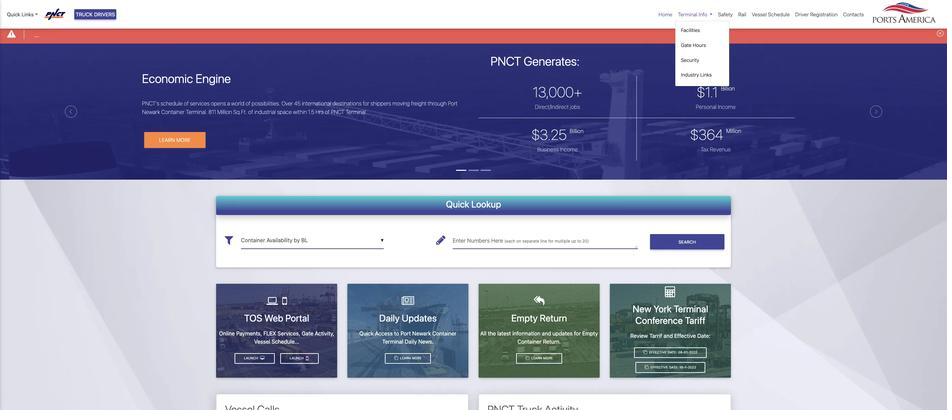 Task type: vqa. For each thing, say whether or not it's contained in the screenshot.
topmost 10/12/2023
no



Task type: locate. For each thing, give the bounding box(es) containing it.
quick inside quick access to port newark container terminal daily news.
[[359, 331, 374, 337]]

empty right updates
[[582, 331, 598, 337]]

income down $1.1 billion
[[718, 104, 736, 110]]

0 horizontal spatial learn
[[159, 137, 175, 143]]

billion inside $3.25 billion
[[570, 128, 584, 134]]

links inside "link"
[[22, 11, 34, 17]]

and up "return."
[[542, 331, 551, 337]]

2023 right 10-
[[688, 366, 696, 370]]

1 horizontal spatial links
[[700, 72, 712, 78]]

(each
[[505, 239, 515, 244]]

1 horizontal spatial daily
[[405, 339, 417, 345]]

tax revenue
[[701, 146, 731, 153]]

launch for mobile icon
[[290, 357, 305, 361]]

rail
[[738, 11, 747, 17]]

billion inside $1.1 billion
[[721, 85, 735, 92]]

possibilities.
[[252, 101, 280, 107]]

income for $1.1
[[718, 104, 736, 110]]

multiple
[[555, 239, 570, 244]]

of
[[184, 101, 189, 107], [246, 101, 250, 107], [248, 109, 253, 115], [325, 109, 330, 115]]

tariff
[[685, 315, 706, 327]]

0 horizontal spatial empty
[[511, 313, 538, 324]]

gate left activity,
[[302, 331, 313, 337]]

1 horizontal spatial launch
[[290, 357, 305, 361]]

launch link
[[280, 354, 319, 365], [235, 354, 275, 365]]

clone image left effective date: 10-1-2023
[[645, 366, 649, 370]]

1 horizontal spatial income
[[718, 104, 736, 110]]

1 horizontal spatial billion
[[721, 85, 735, 92]]

0 horizontal spatial launch
[[244, 357, 259, 361]]

effective date: 06-01-2023
[[648, 351, 698, 355]]

terminal up tariff
[[674, 304, 708, 315]]

2 horizontal spatial for
[[574, 331, 581, 337]]

terminal. down destinations
[[346, 109, 367, 115]]

learn for daily updates
[[400, 357, 411, 361]]

international
[[302, 101, 331, 107]]

security
[[681, 57, 699, 63]]

1 vertical spatial empty
[[582, 331, 598, 337]]

daily
[[379, 313, 400, 324], [405, 339, 417, 345]]

1 horizontal spatial learn more link
[[516, 354, 562, 365]]

moving
[[392, 101, 410, 107]]

1 vertical spatial links
[[700, 72, 712, 78]]

1 horizontal spatial empty
[[582, 331, 598, 337]]

registration
[[810, 11, 838, 17]]

vessel down the flex
[[254, 339, 270, 345]]

portal
[[285, 313, 309, 324]]

0 horizontal spatial learn more link
[[385, 354, 431, 365]]

0 vertical spatial terminal
[[678, 11, 698, 17]]

1 horizontal spatial gate
[[681, 42, 692, 48]]

1 vertical spatial million
[[726, 128, 741, 134]]

for right updates
[[574, 331, 581, 337]]

quick for quick lookup
[[446, 199, 469, 210]]

0 horizontal spatial links
[[22, 11, 34, 17]]

container
[[161, 109, 185, 115], [432, 331, 457, 337], [518, 339, 542, 345]]

vessel right rail
[[752, 11, 767, 17]]

of right hrs
[[325, 109, 330, 115]]

more inside button
[[176, 137, 190, 143]]

1 vertical spatial vessel
[[254, 339, 270, 345]]

0 vertical spatial billion
[[721, 85, 735, 92]]

learn more link down all the latest information and updates for empty container return.
[[516, 354, 562, 365]]

1 learn more link from the left
[[385, 354, 431, 365]]

services
[[190, 101, 210, 107]]

1 horizontal spatial launch link
[[280, 354, 319, 365]]

2 launch from the left
[[244, 357, 259, 361]]

and
[[542, 331, 551, 337], [664, 333, 673, 339]]

2 vertical spatial clone image
[[645, 366, 649, 370]]

driver registration
[[795, 11, 838, 17]]

1 vertical spatial to
[[394, 331, 399, 337]]

1 horizontal spatial terminal.
[[346, 109, 367, 115]]

port right through
[[448, 101, 458, 107]]

launch link down the 'schedule...' at the bottom of page
[[280, 354, 319, 365]]

and right 'tarrif'
[[664, 333, 673, 339]]

0 vertical spatial gate
[[681, 42, 692, 48]]

1 vertical spatial terminal
[[674, 304, 708, 315]]

more for empty return
[[543, 357, 553, 361]]

to right access
[[394, 331, 399, 337]]

for left shippers
[[363, 101, 369, 107]]

quick links link
[[7, 11, 38, 18]]

personal income
[[696, 104, 736, 110]]

links for industry links
[[700, 72, 712, 78]]

2023 right 06-
[[689, 351, 698, 355]]

1 vertical spatial container
[[432, 331, 457, 337]]

empty up the information
[[511, 313, 538, 324]]

0 vertical spatial pnct
[[491, 54, 521, 69]]

learn more
[[159, 137, 190, 143], [399, 357, 422, 361], [530, 357, 553, 361]]

billion right $1.1
[[721, 85, 735, 92]]

learn more for empty return
[[530, 357, 553, 361]]

1 horizontal spatial pnct
[[491, 54, 521, 69]]

daily inside quick access to port newark container terminal daily news.
[[405, 339, 417, 345]]

1 horizontal spatial newark
[[412, 331, 431, 337]]

for right line
[[548, 239, 554, 244]]

1 vertical spatial for
[[548, 239, 554, 244]]

0 vertical spatial vessel
[[752, 11, 767, 17]]

of right sq.ft.
[[248, 109, 253, 115]]

1 vertical spatial port
[[401, 331, 411, 337]]

a
[[227, 101, 230, 107]]

over
[[282, 101, 293, 107]]

port inside quick access to port newark container terminal daily news.
[[401, 331, 411, 337]]

1 vertical spatial quick
[[446, 199, 469, 210]]

million down the a
[[217, 109, 232, 115]]

learn inside button
[[159, 137, 175, 143]]

shippers
[[371, 101, 391, 107]]

desktop image
[[260, 357, 264, 361]]

1 horizontal spatial container
[[432, 331, 457, 337]]

01-
[[684, 351, 689, 355]]

2023
[[689, 351, 698, 355], [688, 366, 696, 370]]

1 horizontal spatial port
[[448, 101, 458, 107]]

online payments, flex services, gate activity, vessel schedule...
[[219, 331, 334, 345]]

search
[[679, 240, 696, 245]]

date: left 10-
[[669, 366, 679, 370]]

billion for $3.25
[[570, 128, 584, 134]]

learn more link down quick access to port newark container terminal daily news.
[[385, 354, 431, 365]]

million
[[217, 109, 232, 115], [726, 128, 741, 134]]

0 horizontal spatial and
[[542, 331, 551, 337]]

container down the information
[[518, 339, 542, 345]]

container inside quick access to port newark container terminal daily news.
[[432, 331, 457, 337]]

0 vertical spatial quick
[[7, 11, 20, 17]]

terminal down access
[[382, 339, 403, 345]]

daily left 'news.' at the left bottom
[[405, 339, 417, 345]]

2 vertical spatial terminal
[[382, 339, 403, 345]]

mobile image
[[306, 356, 308, 362]]

effective up 01-
[[674, 333, 696, 339]]

effective down effective date: 06-01-2023 link
[[651, 366, 668, 370]]

2 vertical spatial effective
[[651, 366, 668, 370]]

launch left desktop icon
[[244, 357, 259, 361]]

learn more for daily updates
[[399, 357, 422, 361]]

0 horizontal spatial terminal.
[[186, 109, 207, 115]]

clone image down quick access to port newark container terminal daily news.
[[394, 357, 398, 361]]

0 horizontal spatial launch link
[[235, 354, 275, 365]]

million up the 'revenue'
[[726, 128, 741, 134]]

1 vertical spatial effective
[[649, 351, 667, 355]]

13,000+
[[533, 83, 582, 100]]

effective for effective date: 10-1-2023
[[651, 366, 668, 370]]

2 horizontal spatial learn more
[[530, 357, 553, 361]]

0 horizontal spatial port
[[401, 331, 411, 337]]

0 horizontal spatial for
[[363, 101, 369, 107]]

0 vertical spatial effective
[[674, 333, 696, 339]]

0 vertical spatial container
[[161, 109, 185, 115]]

clone image
[[526, 357, 529, 361]]

home
[[659, 11, 673, 17]]

0 vertical spatial links
[[22, 11, 34, 17]]

income down $3.25 billion
[[560, 146, 578, 153]]

newark up 'news.' at the left bottom
[[412, 331, 431, 337]]

opens
[[211, 101, 226, 107]]

0 horizontal spatial vessel
[[254, 339, 270, 345]]

rail link
[[736, 8, 749, 21]]

0 vertical spatial 2023
[[689, 351, 698, 355]]

2 launch link from the left
[[235, 354, 275, 365]]

1 horizontal spatial million
[[726, 128, 741, 134]]

0 horizontal spatial income
[[560, 146, 578, 153]]

income for $3.25
[[560, 146, 578, 153]]

2 vertical spatial date:
[[669, 366, 679, 370]]

0 vertical spatial port
[[448, 101, 458, 107]]

0 horizontal spatial pnct
[[331, 109, 345, 115]]

learn for empty return
[[531, 357, 542, 361]]

newark inside quick access to port newark container terminal daily news.
[[412, 331, 431, 337]]

billion down jobs
[[570, 128, 584, 134]]

destinations
[[333, 101, 362, 107]]

0 horizontal spatial daily
[[379, 313, 400, 324]]

quick inside "link"
[[7, 11, 20, 17]]

1 launch from the left
[[290, 357, 305, 361]]

06-
[[678, 351, 684, 355]]

learn more button
[[144, 132, 206, 148]]

0 vertical spatial million
[[217, 109, 232, 115]]

1 horizontal spatial for
[[548, 239, 554, 244]]

2 horizontal spatial more
[[543, 357, 553, 361]]

container up 'news.' at the left bottom
[[432, 331, 457, 337]]

1 vertical spatial billion
[[570, 128, 584, 134]]

links for quick links
[[22, 11, 34, 17]]

1 horizontal spatial learn more
[[399, 357, 422, 361]]

for inside pnct's schedule of services opens a world of possibilities.                                 over 45 international destinations for shippers moving freight through port newark container terminal.                                 811 million sq.ft. of industrial space within 1.5 hrs of pnct terminal.
[[363, 101, 369, 107]]

0 vertical spatial income
[[718, 104, 736, 110]]

1 horizontal spatial vessel
[[752, 11, 767, 17]]

effective down 'tarrif'
[[649, 351, 667, 355]]

updates
[[553, 331, 573, 337]]

all the latest information and updates for empty container return.
[[480, 331, 598, 345]]

1 horizontal spatial quick
[[359, 331, 374, 337]]

0 vertical spatial daily
[[379, 313, 400, 324]]

more
[[176, 137, 190, 143], [412, 357, 422, 361], [543, 357, 553, 361]]

date: for 1-
[[669, 366, 679, 370]]

0 horizontal spatial gate
[[302, 331, 313, 337]]

1 vertical spatial gate
[[302, 331, 313, 337]]

engine
[[196, 71, 231, 86]]

date: left 06-
[[668, 351, 677, 355]]

date: down tariff
[[697, 333, 711, 339]]

1 vertical spatial date:
[[668, 351, 677, 355]]

1 horizontal spatial to
[[577, 239, 581, 244]]

quick links
[[7, 11, 34, 17]]

industry
[[681, 72, 699, 78]]

pnct's schedule of services opens a world of possibilities.                                 over 45 international destinations for shippers moving freight through port newark container terminal.                                 811 million sq.ft. of industrial space within 1.5 hrs of pnct terminal.
[[142, 101, 458, 115]]

0 horizontal spatial container
[[161, 109, 185, 115]]

port down daily updates
[[401, 331, 411, 337]]

0 horizontal spatial to
[[394, 331, 399, 337]]

0 horizontal spatial quick
[[7, 11, 20, 17]]

pnct generates:
[[491, 54, 580, 69]]

1 vertical spatial daily
[[405, 339, 417, 345]]

0 horizontal spatial learn more
[[159, 137, 190, 143]]

gate
[[681, 42, 692, 48], [302, 331, 313, 337]]

0 vertical spatial to
[[577, 239, 581, 244]]

effective for effective date: 06-01-2023
[[649, 351, 667, 355]]

2 vertical spatial container
[[518, 339, 542, 345]]

daily up access
[[379, 313, 400, 324]]

learn more link for updates
[[385, 354, 431, 365]]

truck drivers link
[[74, 9, 116, 20]]

0 horizontal spatial billion
[[570, 128, 584, 134]]

quick lookup
[[446, 199, 501, 210]]

on
[[516, 239, 521, 244]]

vessel inside "link"
[[752, 11, 767, 17]]

effective
[[674, 333, 696, 339], [649, 351, 667, 355], [651, 366, 668, 370]]

enter
[[453, 238, 466, 244]]

line
[[540, 239, 547, 244]]

hrs
[[316, 109, 324, 115]]

$1.1
[[697, 83, 718, 100]]

1 vertical spatial clone image
[[394, 357, 398, 361]]

to right up
[[577, 239, 581, 244]]

1 horizontal spatial and
[[664, 333, 673, 339]]

0 vertical spatial clone image
[[644, 351, 647, 355]]

terminal.
[[186, 109, 207, 115], [346, 109, 367, 115]]

clone image
[[644, 351, 647, 355], [394, 357, 398, 361], [645, 366, 649, 370]]

45
[[294, 101, 301, 107]]

million inside '$364 million'
[[726, 128, 741, 134]]

2 vertical spatial quick
[[359, 331, 374, 337]]

0 horizontal spatial more
[[176, 137, 190, 143]]

newark down pnct's
[[142, 109, 160, 115]]

clone image inside effective date: 06-01-2023 link
[[644, 351, 647, 355]]

schedule...
[[272, 339, 299, 345]]

2 horizontal spatial learn
[[531, 357, 542, 361]]

1 horizontal spatial learn
[[400, 357, 411, 361]]

personal
[[696, 104, 717, 110]]

2 horizontal spatial quick
[[446, 199, 469, 210]]

launch left mobile icon
[[290, 357, 305, 361]]

and inside all the latest information and updates for empty container return.
[[542, 331, 551, 337]]

terminal inside quick access to port newark container terminal daily news.
[[382, 339, 403, 345]]

0 vertical spatial for
[[363, 101, 369, 107]]

1 vertical spatial pnct
[[331, 109, 345, 115]]

1 horizontal spatial more
[[412, 357, 422, 361]]

gate left the hours
[[681, 42, 692, 48]]

0 horizontal spatial million
[[217, 109, 232, 115]]

port inside pnct's schedule of services opens a world of possibilities.                                 over 45 international destinations for shippers moving freight through port newark container terminal.                                 811 million sq.ft. of industrial space within 1.5 hrs of pnct terminal.
[[448, 101, 458, 107]]

1 vertical spatial 2023
[[688, 366, 696, 370]]

$1.1 billion
[[697, 83, 735, 100]]

driver registration link
[[793, 8, 841, 21]]

▼
[[381, 238, 384, 244]]

2 learn more link from the left
[[516, 354, 562, 365]]

container down schedule
[[161, 109, 185, 115]]

2 vertical spatial for
[[574, 331, 581, 337]]

1 terminal. from the left
[[186, 109, 207, 115]]

None text field
[[241, 233, 384, 249], [453, 233, 638, 249], [241, 233, 384, 249], [453, 233, 638, 249]]

business
[[537, 146, 559, 153]]

terminal left "info" on the top right of page
[[678, 11, 698, 17]]

2023 for 1-
[[688, 366, 696, 370]]

learn
[[159, 137, 175, 143], [400, 357, 411, 361], [531, 357, 542, 361]]

2 horizontal spatial container
[[518, 339, 542, 345]]

quick
[[7, 11, 20, 17], [446, 199, 469, 210], [359, 331, 374, 337]]

1 vertical spatial newark
[[412, 331, 431, 337]]

gate inside the online payments, flex services, gate activity, vessel schedule...
[[302, 331, 313, 337]]

0 horizontal spatial newark
[[142, 109, 160, 115]]

launch link down payments,
[[235, 354, 275, 365]]

contacts link
[[841, 8, 867, 21]]

clone image down review at the bottom right
[[644, 351, 647, 355]]

terminal. down services
[[186, 109, 207, 115]]

1 vertical spatial income
[[560, 146, 578, 153]]

sq.ft.
[[233, 109, 247, 115]]

0 vertical spatial newark
[[142, 109, 160, 115]]

0 vertical spatial date:
[[697, 333, 711, 339]]

2023 for 01-
[[689, 351, 698, 355]]

launch for desktop icon
[[244, 357, 259, 361]]



Task type: describe. For each thing, give the bounding box(es) containing it.
1.5
[[308, 109, 314, 115]]

revenue
[[710, 146, 731, 153]]

facilities link
[[678, 24, 727, 37]]

tarrif
[[649, 333, 662, 339]]

vessel schedule link
[[749, 8, 793, 21]]

activity,
[[315, 331, 334, 337]]

security link
[[678, 54, 727, 67]]

industry links link
[[678, 69, 727, 81]]

tos
[[244, 313, 262, 324]]

$364
[[690, 126, 723, 143]]

vessel inside the online payments, flex services, gate activity, vessel schedule...
[[254, 339, 270, 345]]

tax
[[701, 146, 709, 153]]

up
[[571, 239, 576, 244]]

lookup
[[471, 199, 501, 210]]

flex
[[263, 331, 276, 337]]

empty inside all the latest information and updates for empty container return.
[[582, 331, 598, 337]]

hours
[[693, 42, 706, 48]]

daily updates
[[379, 313, 437, 324]]

latest
[[497, 331, 511, 337]]

space
[[277, 109, 292, 115]]

freight
[[411, 101, 427, 107]]

811
[[209, 109, 216, 115]]

economic
[[142, 71, 193, 86]]

enter numbers here (each on separate line for multiple up to 20)
[[453, 238, 589, 244]]

contacts
[[843, 11, 864, 17]]

facilities
[[681, 27, 700, 33]]

news.
[[418, 339, 434, 345]]

jobs
[[570, 104, 580, 110]]

for inside all the latest information and updates for empty container return.
[[574, 331, 581, 337]]

safety link
[[716, 8, 736, 21]]

drivers
[[94, 11, 115, 17]]

of right the world
[[246, 101, 250, 107]]

world
[[231, 101, 244, 107]]

gate hours
[[681, 42, 706, 48]]

industrial
[[254, 109, 276, 115]]

for inside "enter numbers here (each on separate line for multiple up to 20)"
[[548, 239, 554, 244]]

newark inside pnct's schedule of services opens a world of possibilities.                                 over 45 international destinations for shippers moving freight through port newark container terminal.                                 811 million sq.ft. of industrial space within 1.5 hrs of pnct terminal.
[[142, 109, 160, 115]]

the
[[488, 331, 496, 337]]

$364 million
[[690, 126, 741, 143]]

online
[[219, 331, 235, 337]]

pnct inside pnct's schedule of services opens a world of possibilities.                                 over 45 international destinations for shippers moving freight through port newark container terminal.                                 811 million sq.ft. of industrial space within 1.5 hrs of pnct terminal.
[[331, 109, 345, 115]]

billion for $1.1
[[721, 85, 735, 92]]

tos web portal
[[244, 313, 309, 324]]

new york terminal conference tariff
[[633, 304, 708, 327]]

learn more inside button
[[159, 137, 190, 143]]

safety
[[718, 11, 733, 17]]

close image
[[937, 30, 944, 37]]

vessel schedule
[[752, 11, 790, 17]]

york
[[654, 304, 672, 315]]

services,
[[278, 331, 300, 337]]

industry links
[[681, 72, 712, 78]]

10-
[[680, 366, 685, 370]]

of left services
[[184, 101, 189, 107]]

new
[[633, 304, 652, 315]]

container inside pnct's schedule of services opens a world of possibilities.                                 over 45 international destinations for shippers moving freight through port newark container terminal.                                 811 million sq.ft. of industrial space within 1.5 hrs of pnct terminal.
[[161, 109, 185, 115]]

driver
[[795, 11, 809, 17]]

home link
[[656, 8, 675, 21]]

clone image for daily updates
[[394, 357, 398, 361]]

economic engine
[[142, 71, 231, 86]]

2 terminal. from the left
[[346, 109, 367, 115]]

1-
[[685, 366, 688, 370]]

effective date: 06-01-2023 link
[[634, 348, 707, 359]]

gate hours link
[[678, 39, 727, 52]]

terminal info
[[678, 11, 707, 17]]

within
[[293, 109, 307, 115]]

date: for 01-
[[668, 351, 677, 355]]

direct/indirect
[[535, 104, 569, 110]]

0 vertical spatial empty
[[511, 313, 538, 324]]

business income
[[537, 146, 578, 153]]

here
[[491, 238, 503, 244]]

quick for quick access to port newark container terminal daily news.
[[359, 331, 374, 337]]

updates
[[402, 313, 437, 324]]

review tarrif and effective date:
[[631, 333, 711, 339]]

info
[[699, 11, 707, 17]]

1 launch link from the left
[[280, 354, 319, 365]]

million inside pnct's schedule of services opens a world of possibilities.                                 over 45 international destinations for shippers moving freight through port newark container terminal.                                 811 million sq.ft. of industrial space within 1.5 hrs of pnct terminal.
[[217, 109, 232, 115]]

...
[[35, 32, 39, 38]]

review
[[631, 333, 648, 339]]

... link
[[35, 31, 39, 39]]

schedule
[[768, 11, 790, 17]]

$3.25
[[532, 126, 567, 143]]

effective date: 10-1-2023 link
[[635, 363, 706, 374]]

access
[[375, 331, 393, 337]]

quick for quick links
[[7, 11, 20, 17]]

20)
[[582, 239, 589, 244]]

clone image for new york terminal conference tariff
[[644, 351, 647, 355]]

learn more link for return
[[516, 354, 562, 365]]

welcome to port newmark container terminal image
[[0, 44, 947, 218]]

terminal inside "new york terminal conference tariff"
[[674, 304, 708, 315]]

container inside all the latest information and updates for empty container return.
[[518, 339, 542, 345]]

effective date: 10-1-2023
[[650, 366, 696, 370]]

return.
[[543, 339, 561, 345]]

separate
[[522, 239, 539, 244]]

to inside quick access to port newark container terminal daily news.
[[394, 331, 399, 337]]

return
[[540, 313, 567, 324]]

numbers
[[467, 238, 490, 244]]

terminal info link
[[675, 8, 716, 21]]

truck
[[76, 11, 93, 17]]

all
[[480, 331, 487, 337]]

to inside "enter numbers here (each on separate line for multiple up to 20)"
[[577, 239, 581, 244]]

payments,
[[236, 331, 262, 337]]

information
[[512, 331, 541, 337]]

clone image inside 'effective date: 10-1-2023' link
[[645, 366, 649, 370]]

more for daily updates
[[412, 357, 422, 361]]

... alert
[[0, 25, 947, 44]]

empty return
[[511, 313, 567, 324]]



